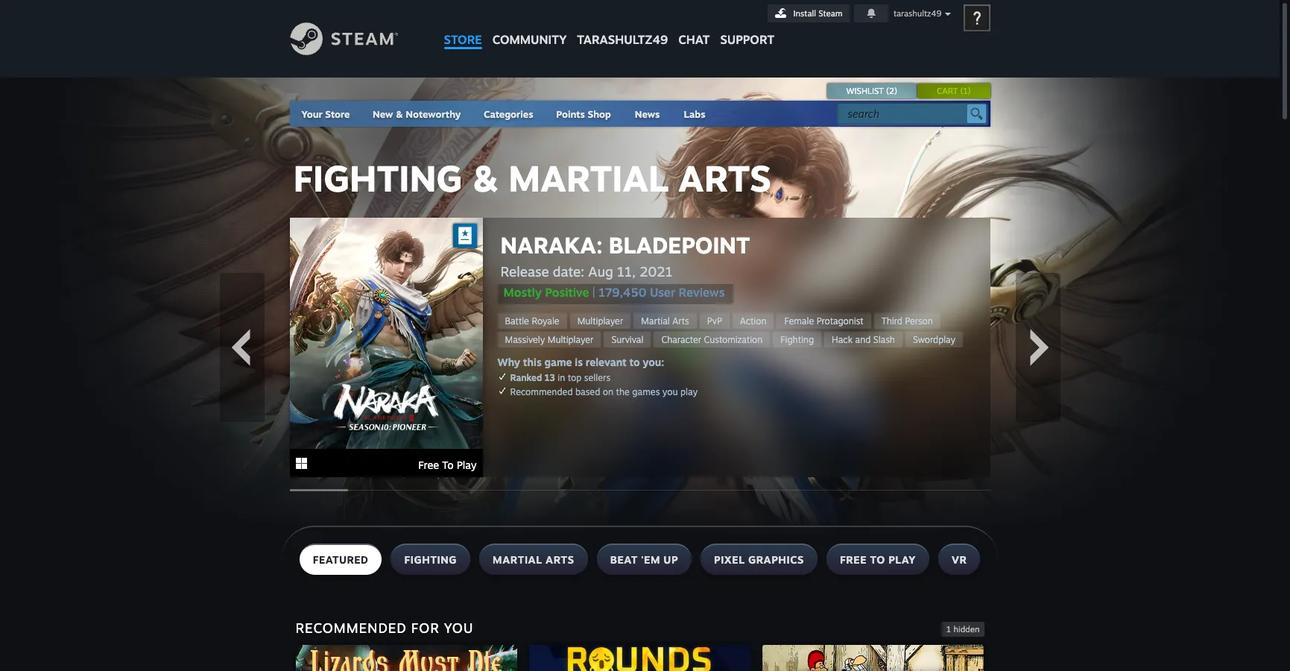Task type: vqa. For each thing, say whether or not it's contained in the screenshot.
what
no



Task type: locate. For each thing, give the bounding box(es) containing it.
wishlist
[[847, 86, 884, 96]]

1 horizontal spatial free
[[840, 553, 867, 566]]

news
[[635, 108, 660, 120]]

in
[[558, 372, 566, 383]]

rounds image
[[529, 645, 751, 671]]

1 vertical spatial recommended
[[296, 620, 407, 636]]

0 horizontal spatial &
[[396, 108, 403, 120]]

& right new
[[396, 108, 403, 120]]

play for free to play
[[457, 459, 477, 471]]

179,450
[[599, 285, 647, 300]]

fighting down new
[[293, 156, 463, 201]]

battle royale link
[[498, 313, 567, 329]]

1 vertical spatial martial
[[641, 315, 670, 327]]

0 horizontal spatial )
[[895, 86, 898, 96]]

arts down labs
[[679, 156, 772, 201]]

2 vertical spatial arts
[[546, 553, 575, 566]]

beat 'em up
[[610, 553, 679, 566]]

points
[[556, 108, 585, 120]]

recommended for recommended for you
[[296, 620, 407, 636]]

for
[[411, 620, 440, 636]]

pixel graphics
[[714, 553, 805, 566]]

your store link
[[302, 108, 350, 120]]

&
[[396, 108, 403, 120], [472, 156, 499, 201]]

11,
[[617, 263, 636, 280]]

wishlist                 ( 2 )
[[847, 86, 898, 96]]

( right cart
[[961, 86, 964, 96]]

1 horizontal spatial tarashultz49
[[894, 8, 942, 19]]

0 vertical spatial martial
[[509, 156, 669, 201]]

& for fighting
[[472, 156, 499, 201]]

1 vertical spatial free
[[840, 553, 867, 566]]

1 horizontal spatial play
[[889, 553, 916, 566]]

0 vertical spatial fighting
[[293, 156, 463, 201]]

1 vertical spatial play
[[889, 553, 916, 566]]

fighting for the fighting link
[[781, 334, 814, 345]]

reviews
[[679, 285, 725, 300]]

next image
[[1021, 329, 1058, 366]]

relevant
[[586, 356, 627, 368]]

martial arts
[[641, 315, 690, 327], [493, 553, 575, 566]]

free inside the free to play link
[[418, 459, 439, 471]]

search text field
[[848, 104, 964, 124]]

) right cart
[[968, 86, 971, 96]]

& down categories link at the top of the page
[[472, 156, 499, 201]]

0 vertical spatial to
[[630, 356, 640, 368]]

0 horizontal spatial to
[[630, 356, 640, 368]]

aug
[[589, 263, 614, 280]]

free
[[418, 459, 439, 471], [840, 553, 867, 566]]

2 vertical spatial martial
[[493, 553, 543, 566]]

store
[[444, 32, 482, 47]]

fighting down female
[[781, 334, 814, 345]]

0 vertical spatial free
[[418, 459, 439, 471]]

0 horizontal spatial tarashultz49
[[577, 32, 668, 47]]

arts
[[679, 156, 772, 201], [673, 315, 690, 327], [546, 553, 575, 566]]

recommended
[[510, 386, 573, 397], [296, 620, 407, 636]]

1 vertical spatial martial arts
[[493, 553, 575, 566]]

0 horizontal spatial recommended
[[296, 620, 407, 636]]

graphics
[[749, 553, 805, 566]]

0 vertical spatial play
[[457, 459, 477, 471]]

beat
[[610, 553, 638, 566]]

new & noteworthy link
[[373, 108, 461, 120]]

tarashultz49 link
[[572, 0, 674, 54]]

cart
[[937, 86, 958, 96]]

1 horizontal spatial &
[[472, 156, 499, 201]]

1 vertical spatial multiplayer
[[548, 334, 594, 345]]

free for free to play
[[840, 553, 867, 566]]

free to play link
[[290, 218, 483, 480]]

2 ( from the left
[[961, 86, 964, 96]]

why this game is relevant to you:
[[498, 356, 665, 368]]

2 vertical spatial fighting
[[404, 553, 457, 566]]

0 horizontal spatial 1
[[947, 624, 952, 635]]

0 horizontal spatial free
[[418, 459, 439, 471]]

play right the to
[[457, 459, 477, 471]]

games
[[633, 386, 660, 397]]

character
[[662, 334, 702, 345]]

) up search text field
[[895, 86, 898, 96]]

0 vertical spatial tarashultz49
[[894, 8, 942, 19]]

steam
[[819, 8, 843, 19]]

tarashultz49
[[894, 8, 942, 19], [577, 32, 668, 47]]

up
[[664, 553, 679, 566]]

1 horizontal spatial to
[[871, 553, 886, 566]]

2 ) from the left
[[968, 86, 971, 96]]

news link
[[623, 101, 672, 127]]

1 horizontal spatial 1
[[964, 86, 968, 96]]

( right wishlist
[[887, 86, 890, 96]]

0 vertical spatial &
[[396, 108, 403, 120]]

categories link
[[484, 108, 534, 120]]

1 horizontal spatial recommended
[[510, 386, 573, 397]]

free to play
[[418, 459, 477, 471]]

the
[[616, 386, 630, 397]]

labs link
[[672, 101, 718, 127]]

fighting for fighting & martial arts
[[293, 156, 463, 201]]

lizards must die image
[[296, 645, 517, 671]]

play left vr
[[889, 553, 916, 566]]

naraka: bladepoint link
[[501, 231, 750, 259]]

cart         ( 1 )
[[937, 86, 971, 96]]

third
[[882, 315, 903, 327]]

1 horizontal spatial )
[[968, 86, 971, 96]]

community link
[[487, 0, 572, 54]]

1 horizontal spatial (
[[961, 86, 964, 96]]

)
[[895, 86, 898, 96], [968, 86, 971, 96]]

you
[[663, 386, 678, 397]]

1
[[964, 86, 968, 96], [947, 624, 952, 635]]

to
[[630, 356, 640, 368], [871, 553, 886, 566]]

13
[[545, 372, 555, 383]]

1 right cart
[[964, 86, 968, 96]]

0 horizontal spatial play
[[457, 459, 477, 471]]

recommended up lizards must die image
[[296, 620, 407, 636]]

swordplay link
[[906, 332, 963, 347]]

multiplayer down |
[[578, 315, 624, 327]]

0 horizontal spatial martial arts
[[493, 553, 575, 566]]

customization
[[704, 334, 763, 345]]

new & noteworthy
[[373, 108, 461, 120]]

fighting up for
[[404, 553, 457, 566]]

play for free to play
[[889, 553, 916, 566]]

ranked 13 in top sellers
[[510, 372, 611, 383]]

multiplayer up is
[[548, 334, 594, 345]]

to
[[442, 459, 454, 471]]

store
[[325, 108, 350, 120]]

1 horizontal spatial martial arts
[[641, 315, 690, 327]]

recommended down 13
[[510, 386, 573, 397]]

1 vertical spatial 1
[[947, 624, 952, 635]]

your store
[[302, 108, 350, 120]]

you:
[[643, 356, 665, 368]]

third person link
[[874, 313, 941, 329]]

1 vertical spatial fighting
[[781, 334, 814, 345]]

bladepoint
[[609, 231, 750, 259]]

arts left the beat
[[546, 553, 575, 566]]

and
[[856, 334, 871, 345]]

hidden
[[954, 624, 980, 635]]

survival
[[612, 334, 644, 345]]

your
[[302, 108, 323, 120]]

store link
[[439, 0, 487, 54]]

0 horizontal spatial (
[[887, 86, 890, 96]]

1 ( from the left
[[887, 86, 890, 96]]

1 ) from the left
[[895, 86, 898, 96]]

arts up character
[[673, 315, 690, 327]]

naraka: bladepoint release date: aug 11, 2021 mostly positive | 179,450 user reviews
[[501, 231, 750, 300]]

1 vertical spatial &
[[472, 156, 499, 201]]

based
[[576, 386, 600, 397]]

0 vertical spatial martial arts
[[641, 315, 690, 327]]

1 left hidden
[[947, 624, 952, 635]]

person
[[905, 315, 933, 327]]

0 vertical spatial recommended
[[510, 386, 573, 397]]



Task type: describe. For each thing, give the bounding box(es) containing it.
hack and slash
[[832, 334, 895, 345]]

action link
[[733, 313, 774, 329]]

hack and slash link
[[825, 332, 903, 347]]

) for 2
[[895, 86, 898, 96]]

release
[[501, 263, 549, 280]]

positive
[[545, 285, 590, 300]]

action
[[740, 315, 767, 327]]

pvp link
[[700, 313, 730, 329]]

2021
[[640, 263, 673, 280]]

female protagonist
[[785, 315, 864, 327]]

user
[[650, 285, 676, 300]]

mostly
[[504, 285, 542, 300]]

massively
[[505, 334, 545, 345]]

labs
[[684, 108, 706, 120]]

support
[[721, 32, 775, 47]]

0 vertical spatial arts
[[679, 156, 772, 201]]

1 vertical spatial tarashultz49
[[577, 32, 668, 47]]

fighting & martial arts
[[293, 156, 772, 201]]

|
[[593, 285, 595, 300]]

you
[[444, 620, 474, 636]]

swordplay
[[913, 334, 956, 345]]

install steam
[[794, 8, 843, 19]]

install
[[794, 8, 817, 19]]

( for 1
[[961, 86, 964, 96]]

1 vertical spatial arts
[[673, 315, 690, 327]]

recommended for you
[[296, 620, 474, 636]]

1 hidden
[[947, 624, 980, 635]]

1 vertical spatial to
[[871, 553, 886, 566]]

0 vertical spatial multiplayer
[[578, 315, 624, 327]]

shop
[[588, 108, 611, 120]]

third person massively multiplayer
[[505, 315, 933, 345]]

recommended based on the games you play
[[510, 386, 698, 397]]

slash
[[874, 334, 895, 345]]

'em
[[641, 553, 661, 566]]

female protagonist link
[[777, 313, 871, 329]]

hack
[[832, 334, 853, 345]]

( for 2
[[887, 86, 890, 96]]

play
[[681, 386, 698, 397]]

battle royale
[[505, 315, 560, 327]]

is
[[575, 356, 583, 368]]

ranked
[[510, 372, 542, 383]]

on
[[603, 386, 614, 397]]

points shop
[[556, 108, 611, 120]]

female
[[785, 315, 814, 327]]

date:
[[553, 263, 585, 280]]

sellers
[[584, 372, 611, 383]]

multiplayer inside third person massively multiplayer
[[548, 334, 594, 345]]

royale
[[532, 315, 560, 327]]

pixel
[[714, 553, 745, 566]]

0 vertical spatial 1
[[964, 86, 968, 96]]

top
[[568, 372, 582, 383]]

dr livesey rom and death edition image
[[763, 645, 985, 671]]

free to play
[[840, 553, 916, 566]]

noteworthy
[[406, 108, 461, 120]]

) for 1
[[968, 86, 971, 96]]

massively multiplayer link
[[498, 332, 601, 347]]

previous image
[[222, 329, 259, 366]]

new
[[373, 108, 393, 120]]

featured
[[313, 553, 369, 566]]

recommended for recommended based on the games you play
[[510, 386, 573, 397]]

& for new
[[396, 108, 403, 120]]

support link
[[715, 0, 780, 51]]

multiplayer link
[[570, 313, 631, 329]]

character customization link
[[654, 332, 771, 347]]

categories
[[484, 108, 534, 120]]

protagonist
[[817, 315, 864, 327]]

martial arts link
[[634, 313, 697, 329]]

game
[[545, 356, 572, 368]]

free for free to play
[[418, 459, 439, 471]]

points shop link
[[544, 101, 623, 127]]

this
[[523, 356, 542, 368]]

character customization
[[662, 334, 763, 345]]

survival link
[[604, 332, 651, 347]]

fighting link
[[773, 332, 822, 347]]

2
[[890, 86, 895, 96]]

battle
[[505, 315, 529, 327]]

chat link
[[674, 0, 715, 51]]

naraka: bladepoint image
[[290, 218, 483, 449]]

chat
[[679, 32, 710, 47]]

pvp
[[707, 315, 722, 327]]



